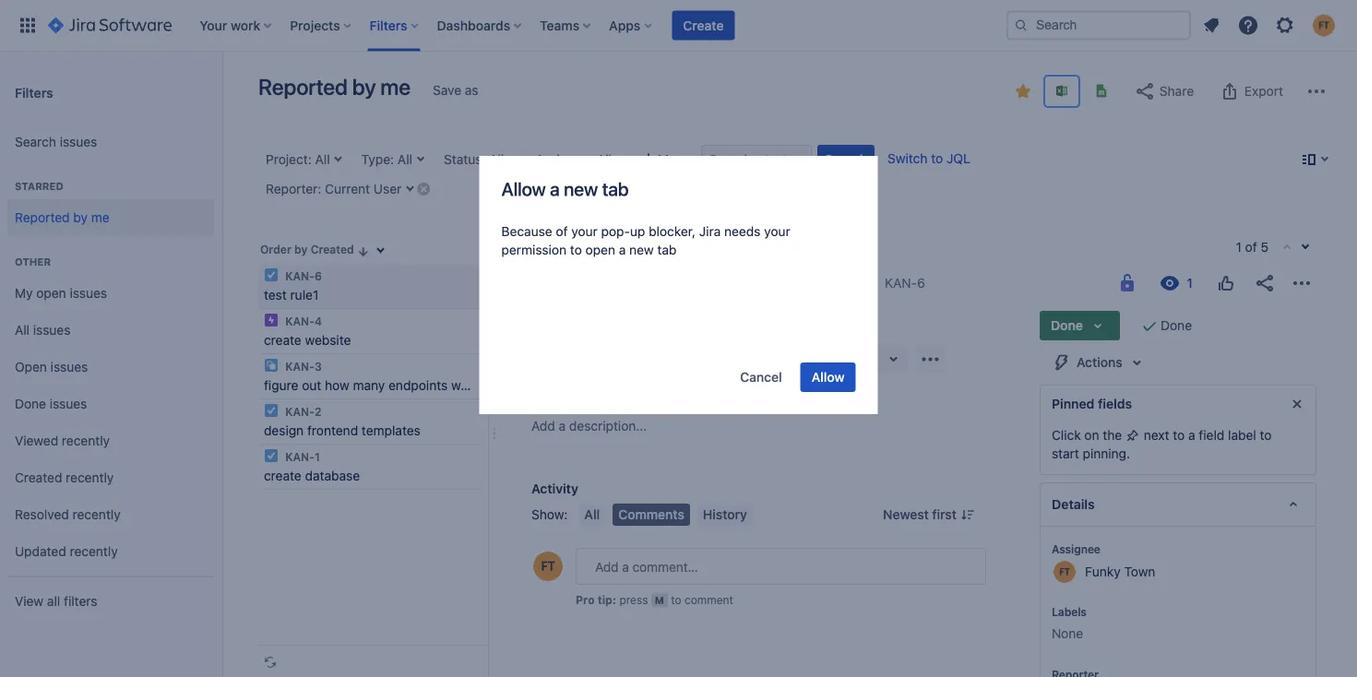 Task type: describe. For each thing, give the bounding box(es) containing it.
figure
[[264, 378, 298, 393]]

1 horizontal spatial reported
[[258, 74, 348, 100]]

create for create database
[[264, 468, 301, 483]]

task image
[[264, 268, 279, 282]]

create database
[[264, 468, 360, 483]]

click
[[1052, 428, 1081, 443]]

search button
[[817, 145, 875, 174]]

1 horizontal spatial kan-6
[[885, 275, 925, 291]]

database
[[305, 468, 360, 483]]

created recently link
[[7, 459, 214, 496]]

create banner
[[0, 0, 1357, 52]]

3
[[315, 360, 322, 373]]

next to a field label to start pinning.
[[1052, 428, 1272, 461]]

1 horizontal spatial 6
[[917, 275, 925, 291]]

templates
[[362, 423, 421, 438]]

a for child
[[681, 351, 688, 366]]

design
[[264, 423, 304, 438]]

reported by me inside 'starred' group
[[15, 210, 110, 225]]

comments
[[618, 507, 685, 522]]

test
[[264, 287, 287, 303]]

by for order by created link
[[294, 243, 308, 256]]

filters
[[64, 594, 97, 609]]

filters
[[15, 85, 53, 100]]

viewed recently link
[[7, 423, 214, 459]]

none
[[1052, 626, 1083, 641]]

reported inside 'starred' group
[[15, 210, 70, 225]]

save
[[433, 83, 461, 98]]

create website
[[264, 333, 351, 348]]

kan-6 link
[[885, 272, 925, 294]]

description...
[[569, 418, 647, 434]]

switch
[[888, 151, 928, 166]]

start
[[1052, 446, 1079, 461]]

view
[[15, 594, 43, 609]]

label
[[1228, 428, 1256, 443]]

figure out how many endpoints we need
[[264, 378, 501, 393]]

add for add a child issue
[[653, 351, 677, 366]]

Search issues using keywords text field
[[701, 145, 812, 174]]

viewed
[[15, 433, 58, 449]]

pro
[[576, 593, 595, 606]]

to right next
[[1173, 428, 1185, 443]]

all button
[[579, 504, 605, 526]]

viewed recently
[[15, 433, 110, 449]]

starred group
[[7, 161, 214, 242]]

all issues link
[[7, 312, 214, 349]]

reported by me link
[[7, 199, 214, 236]]

issues for open issues
[[50, 359, 88, 375]]

pinned
[[1052, 396, 1095, 412]]

history button
[[697, 504, 753, 526]]

create for create website
[[264, 333, 301, 348]]

done issues
[[15, 396, 87, 412]]

2 horizontal spatial by
[[352, 74, 376, 100]]

my open issues link
[[7, 275, 214, 312]]

to left jql at the right of the page
[[931, 151, 943, 166]]

click on the
[[1052, 428, 1126, 443]]

2
[[315, 405, 321, 418]]

open issues
[[15, 359, 88, 375]]

tip:
[[598, 593, 616, 606]]

fields
[[1098, 396, 1132, 412]]

comments button
[[613, 504, 690, 526]]

pinned fields
[[1052, 396, 1132, 412]]

kan- for database
[[285, 450, 315, 463]]

my open issues
[[15, 286, 107, 301]]

how
[[325, 378, 349, 393]]

save as
[[433, 83, 478, 98]]

pinning.
[[1083, 446, 1130, 461]]

created recently
[[15, 470, 114, 485]]

kan- for out
[[285, 360, 315, 373]]

all
[[47, 594, 60, 609]]

menu bar containing all
[[575, 504, 756, 526]]

issues for all issues
[[33, 323, 71, 338]]

2 issue from the left
[[834, 351, 866, 366]]

primary element
[[11, 0, 1007, 51]]

link
[[806, 351, 831, 366]]

newest first
[[883, 507, 957, 522]]

link issue button
[[774, 344, 879, 374]]

not available - this is the first issue image
[[1280, 241, 1295, 256]]

search for search
[[825, 152, 867, 167]]

order by created
[[260, 243, 354, 256]]

export
[[1245, 84, 1283, 99]]

resolved recently link
[[7, 496, 214, 533]]

rule1
[[290, 287, 319, 303]]

frontend
[[307, 423, 358, 438]]

link issue
[[806, 351, 866, 366]]

my
[[15, 286, 33, 301]]

history
[[703, 507, 747, 522]]

details
[[1052, 497, 1095, 512]]

kan-2
[[282, 405, 321, 418]]

assignee
[[1052, 543, 1101, 555]]

export button
[[1210, 77, 1293, 106]]

many
[[353, 378, 385, 393]]

pro tip: press m to comment
[[576, 593, 733, 606]]

add for add a description...
[[531, 418, 555, 434]]

1 horizontal spatial me
[[380, 74, 411, 100]]

search issues
[[15, 134, 97, 150]]

hide message image
[[1286, 393, 1308, 415]]

remove criteria image
[[416, 181, 431, 196]]

all for all
[[584, 507, 600, 522]]

done for done issues
[[15, 396, 46, 412]]

kan-1
[[282, 450, 320, 463]]

create
[[683, 18, 724, 33]]

jql
[[947, 151, 970, 166]]

kan- for frontend
[[285, 405, 315, 418]]

website
[[305, 333, 351, 348]]

as
[[465, 83, 478, 98]]

subtask image
[[264, 358, 279, 373]]

me inside 'starred' group
[[91, 210, 110, 225]]

0 horizontal spatial 1
[[315, 450, 320, 463]]

add a child issue
[[653, 351, 756, 366]]

by for reported by me link
[[73, 210, 88, 225]]



Task type: vqa. For each thing, say whether or not it's contained in the screenshot.
Create Database
yes



Task type: locate. For each thing, give the bounding box(es) containing it.
search
[[15, 134, 56, 150], [825, 152, 867, 167]]

open in google sheets image
[[1094, 84, 1109, 98]]

0 horizontal spatial reported
[[15, 210, 70, 225]]

1 vertical spatial done
[[15, 396, 46, 412]]

starred
[[15, 180, 63, 192]]

done for done
[[1161, 318, 1192, 333]]

1 horizontal spatial a
[[681, 351, 688, 366]]

0 horizontal spatial reported by me
[[15, 210, 110, 225]]

share
[[1160, 84, 1194, 99]]

me
[[380, 74, 411, 100], [91, 210, 110, 225]]

created down viewed
[[15, 470, 62, 485]]

task image up design
[[264, 403, 279, 418]]

0 horizontal spatial small image
[[356, 244, 371, 259]]

1 vertical spatial add
[[531, 418, 555, 434]]

resolved recently
[[15, 507, 121, 522]]

a down 'description'
[[559, 418, 566, 434]]

open in microsoft excel image
[[1055, 84, 1069, 98]]

activity
[[531, 481, 578, 496]]

small image right "order by created"
[[356, 244, 371, 259]]

0 horizontal spatial add
[[531, 418, 555, 434]]

press
[[619, 593, 648, 606]]

1 left of
[[1236, 239, 1242, 255]]

the
[[1103, 428, 1122, 443]]

add
[[653, 351, 677, 366], [531, 418, 555, 434]]

kan-6
[[282, 269, 322, 282], [885, 275, 925, 291]]

0 horizontal spatial a
[[559, 418, 566, 434]]

1 vertical spatial reported by me
[[15, 210, 110, 225]]

1 vertical spatial by
[[73, 210, 88, 225]]

1 vertical spatial all
[[584, 507, 600, 522]]

all inside other group
[[15, 323, 30, 338]]

resolved
[[15, 507, 69, 522]]

0 horizontal spatial issue
[[724, 351, 756, 366]]

0 horizontal spatial all
[[15, 323, 30, 338]]

search up starred
[[15, 134, 56, 150]]

1 horizontal spatial done
[[1161, 318, 1192, 333]]

1 vertical spatial task image
[[264, 448, 279, 463]]

labels none
[[1052, 605, 1087, 641]]

recently for created recently
[[66, 470, 114, 485]]

0 vertical spatial 1
[[1236, 239, 1242, 255]]

1 horizontal spatial created
[[311, 243, 354, 256]]

on
[[1085, 428, 1099, 443]]

first
[[932, 507, 957, 522]]

add down 'description'
[[531, 418, 555, 434]]

description
[[531, 393, 603, 408]]

jira software image
[[48, 14, 172, 36], [48, 14, 172, 36]]

create down epic 'image'
[[264, 333, 301, 348]]

out
[[302, 378, 321, 393]]

next issue 'kan-4' ( type 'j' ) image
[[1298, 240, 1313, 255]]

add a child issue button
[[621, 344, 767, 374]]

0 horizontal spatial 6
[[315, 269, 322, 282]]

order by created link
[[258, 238, 372, 260]]

1 task image from the top
[[264, 403, 279, 418]]

1
[[1236, 239, 1242, 255], [315, 450, 320, 463]]

kan-
[[285, 269, 315, 282], [885, 275, 917, 291], [285, 315, 315, 328], [285, 360, 315, 373], [285, 405, 315, 418], [285, 450, 315, 463]]

kan- for rule1
[[285, 269, 315, 282]]

1 vertical spatial 1
[[315, 450, 320, 463]]

create button
[[672, 11, 735, 40]]

a left field
[[1188, 428, 1195, 443]]

a for description...
[[559, 418, 566, 434]]

kan-3
[[282, 360, 322, 373]]

small image
[[1016, 84, 1031, 99], [356, 244, 371, 259]]

task image for create database
[[264, 448, 279, 463]]

by left the save
[[352, 74, 376, 100]]

newest
[[883, 507, 929, 522]]

newest first image
[[960, 507, 975, 522]]

updated recently link
[[7, 533, 214, 570]]

of
[[1245, 239, 1257, 255]]

1 horizontal spatial by
[[294, 243, 308, 256]]

order
[[260, 243, 291, 256]]

to right label
[[1260, 428, 1272, 443]]

done image
[[1139, 315, 1161, 337]]

by up my open issues
[[73, 210, 88, 225]]

done issues link
[[7, 386, 214, 423]]

by right the order at the left
[[294, 243, 308, 256]]

0 vertical spatial search
[[15, 134, 56, 150]]

other
[[15, 256, 51, 268]]

1 vertical spatial me
[[91, 210, 110, 225]]

1 horizontal spatial 1
[[1236, 239, 1242, 255]]

add a description...
[[531, 418, 647, 434]]

search left switch
[[825, 152, 867, 167]]

6
[[315, 269, 322, 282], [917, 275, 925, 291]]

a inside button
[[681, 351, 688, 366]]

0 vertical spatial task image
[[264, 403, 279, 418]]

issues for done issues
[[50, 396, 87, 412]]

created up rule1
[[311, 243, 354, 256]]

search inside button
[[825, 152, 867, 167]]

done inside "link"
[[15, 396, 46, 412]]

0 vertical spatial created
[[311, 243, 354, 256]]

1 vertical spatial reported
[[15, 210, 70, 225]]

m
[[655, 594, 664, 606]]

issue right link
[[834, 351, 866, 366]]

issues for search issues
[[60, 134, 97, 150]]

1 vertical spatial search
[[825, 152, 867, 167]]

a left child
[[681, 351, 688, 366]]

a
[[681, 351, 688, 366], [559, 418, 566, 434], [1188, 428, 1195, 443]]

done
[[1161, 318, 1192, 333], [15, 396, 46, 412]]

2 task image from the top
[[264, 448, 279, 463]]

design frontend templates
[[264, 423, 421, 438]]

me down search issues link
[[91, 210, 110, 225]]

share link
[[1125, 77, 1203, 106]]

view all filters link
[[7, 583, 214, 620]]

newest first button
[[872, 504, 986, 526]]

recently for resolved recently
[[72, 507, 121, 522]]

0 vertical spatial all
[[15, 323, 30, 338]]

switch to jql
[[888, 151, 970, 166]]

0 horizontal spatial by
[[73, 210, 88, 225]]

open
[[36, 286, 66, 301]]

search image
[[1014, 18, 1029, 33]]

all for all issues
[[15, 323, 30, 338]]

0 vertical spatial reported by me
[[258, 74, 411, 100]]

1 vertical spatial small image
[[356, 244, 371, 259]]

task image
[[264, 403, 279, 418], [264, 448, 279, 463]]

a inside next to a field label to start pinning.
[[1188, 428, 1195, 443]]

1 horizontal spatial small image
[[1016, 84, 1031, 99]]

0 vertical spatial me
[[380, 74, 411, 100]]

task image for design frontend templates
[[264, 403, 279, 418]]

1 horizontal spatial reported by me
[[258, 74, 411, 100]]

endpoints
[[389, 378, 448, 393]]

Search field
[[1007, 11, 1191, 40]]

updated recently
[[15, 544, 118, 559]]

all inside button
[[584, 507, 600, 522]]

me left the save
[[380, 74, 411, 100]]

epic image
[[264, 313, 279, 328]]

small image left open in microsoft excel image
[[1016, 84, 1031, 99]]

1 create from the top
[[264, 333, 301, 348]]

reported
[[258, 74, 348, 100], [15, 210, 70, 225]]

recently for updated recently
[[70, 544, 118, 559]]

issue right child
[[724, 351, 756, 366]]

create down kan-1
[[264, 468, 301, 483]]

1 up 'create database'
[[315, 450, 320, 463]]

recently down created recently link
[[72, 507, 121, 522]]

recently for viewed recently
[[62, 433, 110, 449]]

menu bar
[[575, 504, 756, 526]]

2 horizontal spatial a
[[1188, 428, 1195, 443]]

search issues link
[[7, 124, 214, 161]]

to
[[931, 151, 943, 166], [1173, 428, 1185, 443], [1260, 428, 1272, 443], [671, 593, 681, 606]]

save as button
[[423, 76, 488, 105]]

open
[[15, 359, 47, 375]]

1 horizontal spatial all
[[584, 507, 600, 522]]

other group
[[7, 236, 214, 576]]

0 horizontal spatial done
[[15, 396, 46, 412]]

0 vertical spatial small image
[[1016, 84, 1031, 99]]

0 vertical spatial add
[[653, 351, 677, 366]]

Add a comment… field
[[576, 548, 986, 585]]

recently down resolved recently link
[[70, 544, 118, 559]]

labels
[[1052, 605, 1087, 618]]

updated
[[15, 544, 66, 559]]

recently down viewed recently link
[[66, 470, 114, 485]]

details element
[[1040, 483, 1317, 527]]

test rule1
[[264, 287, 319, 303]]

1 issue from the left
[[724, 351, 756, 366]]

0 horizontal spatial created
[[15, 470, 62, 485]]

small image inside order by created link
[[356, 244, 371, 259]]

0 vertical spatial done
[[1161, 318, 1192, 333]]

5
[[1261, 239, 1269, 255]]

2 vertical spatial by
[[294, 243, 308, 256]]

0 vertical spatial by
[[352, 74, 376, 100]]

recently
[[62, 433, 110, 449], [66, 470, 114, 485], [72, 507, 121, 522], [70, 544, 118, 559]]

all down my
[[15, 323, 30, 338]]

by
[[352, 74, 376, 100], [73, 210, 88, 225], [294, 243, 308, 256]]

0 horizontal spatial kan-6
[[282, 269, 322, 282]]

add left child
[[653, 351, 677, 366]]

comment
[[685, 593, 733, 606]]

profile image of funky town image
[[533, 552, 563, 581]]

add inside add a child issue button
[[653, 351, 677, 366]]

kan-4
[[282, 315, 322, 328]]

0 horizontal spatial search
[[15, 134, 56, 150]]

2 create from the top
[[264, 468, 301, 483]]

next
[[1144, 428, 1170, 443]]

1 horizontal spatial issue
[[834, 351, 866, 366]]

by inside 'starred' group
[[73, 210, 88, 225]]

search for search issues
[[15, 134, 56, 150]]

all issues
[[15, 323, 71, 338]]

1 horizontal spatial add
[[653, 351, 677, 366]]

to right 'm'
[[671, 593, 681, 606]]

1 vertical spatial create
[[264, 468, 301, 483]]

1 horizontal spatial search
[[825, 152, 867, 167]]

show:
[[531, 507, 568, 522]]

need
[[472, 378, 501, 393]]

recently up created recently
[[62, 433, 110, 449]]

0 vertical spatial create
[[264, 333, 301, 348]]

view all filters
[[15, 594, 97, 609]]

task image down design
[[264, 448, 279, 463]]

issues
[[60, 134, 97, 150], [70, 286, 107, 301], [33, 323, 71, 338], [50, 359, 88, 375], [50, 396, 87, 412]]

1 vertical spatial created
[[15, 470, 62, 485]]

created inside other group
[[15, 470, 62, 485]]

kan- for website
[[285, 315, 315, 328]]

0 horizontal spatial me
[[91, 210, 110, 225]]

4
[[315, 315, 322, 328]]

open issues link
[[7, 349, 214, 386]]

all right show:
[[584, 507, 600, 522]]

0 vertical spatial reported
[[258, 74, 348, 100]]



